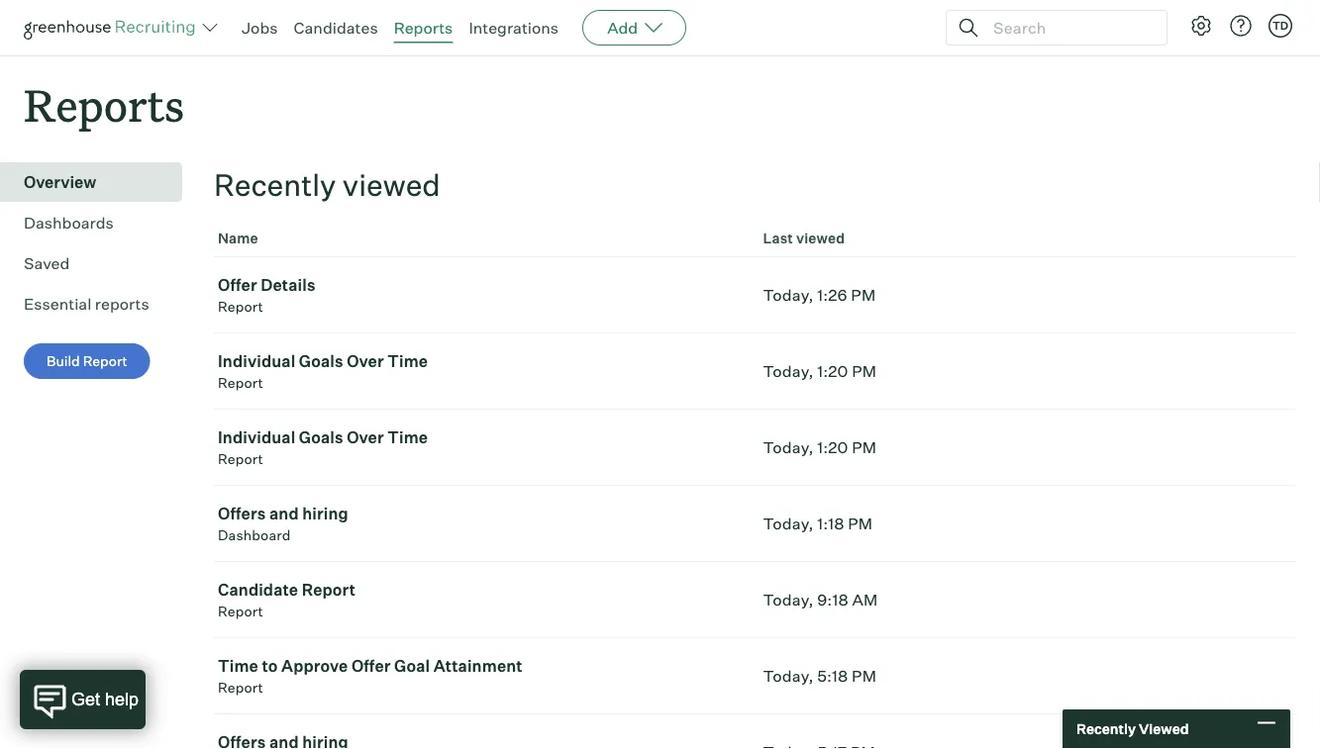 Task type: vqa. For each thing, say whether or not it's contained in the screenshot.
WHO'S RESPONSIBLE FOR THIS PROSPECT?
no



Task type: locate. For each thing, give the bounding box(es) containing it.
Search text field
[[988, 13, 1149, 42]]

today, left 1:26
[[763, 285, 814, 305]]

individual
[[218, 352, 295, 372], [218, 428, 295, 448]]

today, 1:18 pm
[[763, 514, 873, 534]]

td button
[[1265, 10, 1296, 42]]

0 vertical spatial 1:20
[[817, 362, 848, 382]]

last viewed
[[763, 230, 845, 247]]

0 vertical spatial time
[[388, 352, 428, 372]]

reports right candidates 'link'
[[394, 18, 453, 38]]

0 vertical spatial individual
[[218, 352, 295, 372]]

1:20 up 1:18
[[817, 438, 848, 458]]

2 individual goals over time report from the top
[[218, 428, 428, 468]]

1 vertical spatial over
[[347, 428, 384, 448]]

recently viewed
[[1077, 721, 1189, 738]]

offer left goal
[[351, 657, 391, 677]]

1 vertical spatial individual
[[218, 428, 295, 448]]

report down offer details report
[[218, 375, 263, 392]]

today, left 9:18
[[763, 590, 814, 610]]

1 horizontal spatial offer
[[351, 657, 391, 677]]

td button
[[1269, 14, 1293, 38]]

reports
[[394, 18, 453, 38], [24, 75, 184, 134]]

5 today, from the top
[[763, 590, 814, 610]]

pm down today, 1:26 pm
[[852, 362, 877, 382]]

individual goals over time report down details
[[218, 352, 428, 392]]

integrations
[[469, 18, 559, 38]]

1 vertical spatial 1:20
[[817, 438, 848, 458]]

report
[[218, 298, 263, 316], [83, 353, 127, 370], [218, 375, 263, 392], [218, 451, 263, 468], [302, 581, 356, 600], [218, 603, 263, 621], [218, 680, 263, 697]]

1:20
[[817, 362, 848, 382], [817, 438, 848, 458]]

offer inside offer details report
[[218, 276, 257, 295]]

reports down greenhouse recruiting image
[[24, 75, 184, 134]]

today, 1:20 pm up today, 1:18 pm
[[763, 438, 877, 458]]

0 vertical spatial reports
[[394, 18, 453, 38]]

today, up today, 1:18 pm
[[763, 438, 814, 458]]

offers
[[218, 504, 266, 524]]

0 vertical spatial viewed
[[343, 167, 441, 204]]

individual goals over time report up hiring
[[218, 428, 428, 468]]

build
[[47, 353, 80, 370]]

recently left viewed
[[1077, 721, 1136, 738]]

1 vertical spatial today, 1:20 pm
[[763, 438, 877, 458]]

today, 9:18 am
[[763, 590, 878, 610]]

0 vertical spatial today, 1:20 pm
[[763, 362, 877, 382]]

recently
[[214, 167, 336, 204], [1077, 721, 1136, 738]]

hiring
[[302, 504, 349, 524]]

today, left 5:18
[[763, 667, 814, 687]]

offer
[[218, 276, 257, 295], [351, 657, 391, 677]]

0 vertical spatial recently
[[214, 167, 336, 204]]

individual goals over time report
[[218, 352, 428, 392], [218, 428, 428, 468]]

0 vertical spatial individual goals over time report
[[218, 352, 428, 392]]

pm
[[851, 285, 876, 305], [852, 362, 877, 382], [852, 438, 877, 458], [848, 514, 873, 534], [852, 667, 877, 687]]

report inside the time to approve offer goal attainment report
[[218, 680, 263, 697]]

0 vertical spatial over
[[347, 352, 384, 372]]

today, 1:20 pm down today, 1:26 pm
[[763, 362, 877, 382]]

recently up name
[[214, 167, 336, 204]]

goals down details
[[299, 352, 343, 372]]

offer down name
[[218, 276, 257, 295]]

0 horizontal spatial offer
[[218, 276, 257, 295]]

1 today, 1:20 pm from the top
[[763, 362, 877, 382]]

goals
[[299, 352, 343, 372], [299, 428, 343, 448]]

goal
[[394, 657, 430, 677]]

am
[[852, 590, 878, 610]]

1 vertical spatial goals
[[299, 428, 343, 448]]

recently for recently viewed
[[214, 167, 336, 204]]

1:20 down 1:26
[[817, 362, 848, 382]]

goals up hiring
[[299, 428, 343, 448]]

individual up offers
[[218, 428, 295, 448]]

essential
[[24, 294, 91, 314]]

dashboards
[[24, 213, 114, 233]]

add
[[607, 18, 638, 38]]

viewed for recently viewed
[[343, 167, 441, 204]]

essential reports
[[24, 294, 149, 314]]

today,
[[763, 285, 814, 305], [763, 362, 814, 382], [763, 438, 814, 458], [763, 514, 814, 534], [763, 590, 814, 610], [763, 667, 814, 687]]

1 horizontal spatial reports
[[394, 18, 453, 38]]

details
[[261, 276, 316, 295]]

saved
[[24, 254, 70, 274]]

1 individual from the top
[[218, 352, 295, 372]]

pm right 5:18
[[852, 667, 877, 687]]

today, 1:20 pm
[[763, 362, 877, 382], [763, 438, 877, 458]]

0 horizontal spatial recently
[[214, 167, 336, 204]]

2 individual from the top
[[218, 428, 295, 448]]

jobs link
[[242, 18, 278, 38]]

report down to
[[218, 680, 263, 697]]

0 horizontal spatial reports
[[24, 75, 184, 134]]

1 horizontal spatial recently
[[1077, 721, 1136, 738]]

over
[[347, 352, 384, 372], [347, 428, 384, 448]]

1 vertical spatial viewed
[[796, 230, 845, 247]]

report down details
[[218, 298, 263, 316]]

0 horizontal spatial viewed
[[343, 167, 441, 204]]

recently viewed
[[214, 167, 441, 204]]

1 vertical spatial time
[[388, 428, 428, 448]]

individual down offer details report
[[218, 352, 295, 372]]

1 horizontal spatial viewed
[[796, 230, 845, 247]]

dashboard
[[218, 527, 291, 544]]

today, left 1:18
[[763, 514, 814, 534]]

time
[[388, 352, 428, 372], [388, 428, 428, 448], [218, 657, 258, 677]]

jobs
[[242, 18, 278, 38]]

viewed
[[343, 167, 441, 204], [796, 230, 845, 247]]

time to approve offer goal attainment report
[[218, 657, 523, 697]]

2 vertical spatial time
[[218, 657, 258, 677]]

0 vertical spatial offer
[[218, 276, 257, 295]]

today, down today, 1:26 pm
[[763, 362, 814, 382]]

1 vertical spatial recently
[[1077, 721, 1136, 738]]

0 vertical spatial goals
[[299, 352, 343, 372]]

report right build
[[83, 353, 127, 370]]

1 vertical spatial individual goals over time report
[[218, 428, 428, 468]]

4 today, from the top
[[763, 514, 814, 534]]

report down candidate
[[218, 603, 263, 621]]

viewed for last viewed
[[796, 230, 845, 247]]

1 vertical spatial offer
[[351, 657, 391, 677]]



Task type: describe. For each thing, give the bounding box(es) containing it.
integrations link
[[469, 18, 559, 38]]

last
[[763, 230, 793, 247]]

add button
[[583, 10, 687, 46]]

1 today, from the top
[[763, 285, 814, 305]]

pm right 1:26
[[851, 285, 876, 305]]

recently for recently viewed
[[1077, 721, 1136, 738]]

build report button
[[24, 344, 150, 380]]

candidates link
[[294, 18, 378, 38]]

overview
[[24, 173, 96, 192]]

report up offers
[[218, 451, 263, 468]]

1:18
[[817, 514, 844, 534]]

and
[[269, 504, 299, 524]]

offers and hiring dashboard
[[218, 504, 349, 544]]

viewed
[[1139, 721, 1189, 738]]

greenhouse recruiting image
[[24, 16, 202, 40]]

1 1:20 from the top
[[817, 362, 848, 382]]

offer inside the time to approve offer goal attainment report
[[351, 657, 391, 677]]

report inside offer details report
[[218, 298, 263, 316]]

5:18
[[817, 667, 848, 687]]

today, 5:18 pm
[[763, 667, 877, 687]]

essential reports link
[[24, 292, 174, 316]]

2 goals from the top
[[299, 428, 343, 448]]

9:18
[[817, 590, 849, 610]]

pm right 1:18
[[848, 514, 873, 534]]

report right candidate
[[302, 581, 356, 600]]

time inside the time to approve offer goal attainment report
[[218, 657, 258, 677]]

build report
[[47, 353, 127, 370]]

pm up today, 1:18 pm
[[852, 438, 877, 458]]

reports link
[[394, 18, 453, 38]]

2 today, 1:20 pm from the top
[[763, 438, 877, 458]]

to
[[262, 657, 278, 677]]

candidate report report
[[218, 581, 356, 621]]

1 individual goals over time report from the top
[[218, 352, 428, 392]]

6 today, from the top
[[763, 667, 814, 687]]

td
[[1273, 19, 1289, 32]]

1:26
[[817, 285, 848, 305]]

2 1:20 from the top
[[817, 438, 848, 458]]

1 over from the top
[[347, 352, 384, 372]]

candidate
[[218, 581, 298, 600]]

reports
[[95, 294, 149, 314]]

configure image
[[1190, 14, 1213, 38]]

3 today, from the top
[[763, 438, 814, 458]]

today, 1:26 pm
[[763, 285, 876, 305]]

2 over from the top
[[347, 428, 384, 448]]

attainment
[[434, 657, 523, 677]]

1 goals from the top
[[299, 352, 343, 372]]

report inside button
[[83, 353, 127, 370]]

candidates
[[294, 18, 378, 38]]

1 vertical spatial reports
[[24, 75, 184, 134]]

offer details report
[[218, 276, 316, 316]]

name
[[218, 230, 258, 247]]

saved link
[[24, 252, 174, 276]]

overview link
[[24, 171, 174, 194]]

approve
[[281, 657, 348, 677]]

dashboards link
[[24, 211, 174, 235]]

2 today, from the top
[[763, 362, 814, 382]]



